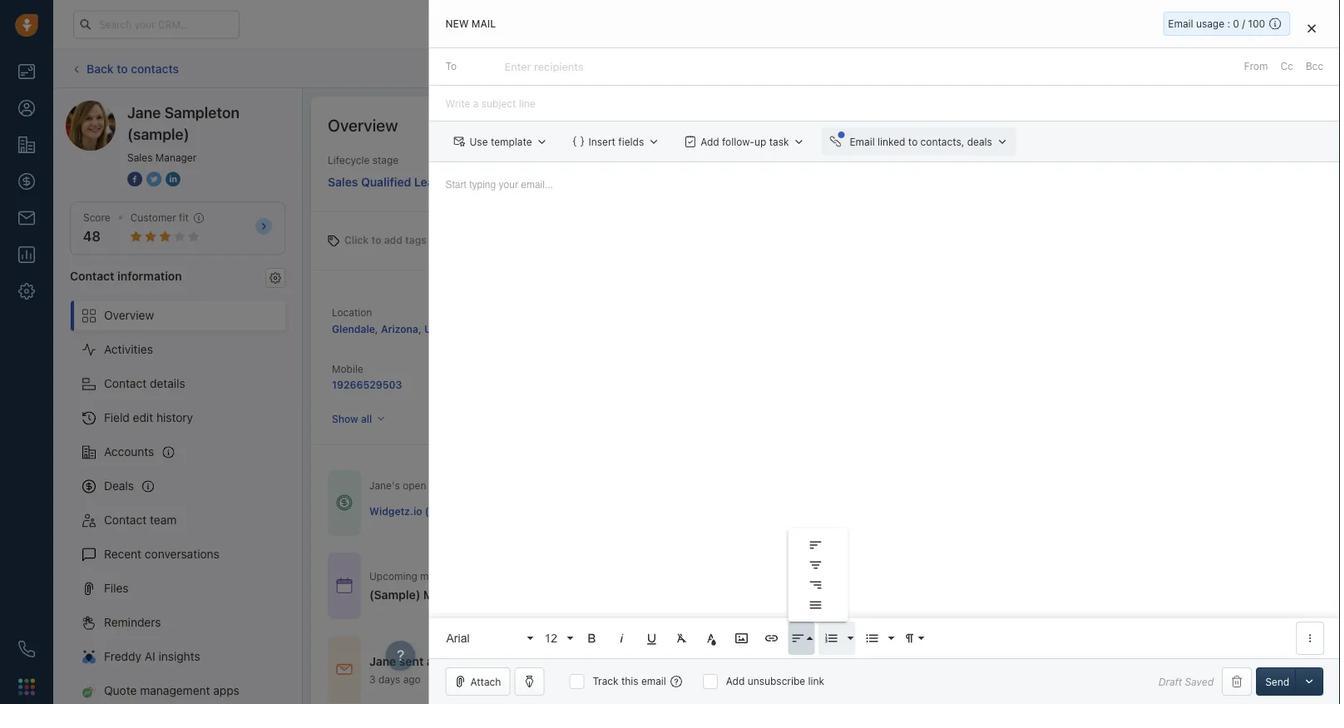 Task type: vqa. For each thing, say whether or not it's contained in the screenshot.
Glendale,
yes



Task type: locate. For each thing, give the bounding box(es) containing it.
on
[[461, 570, 473, 582]]

2 vertical spatial container_wx8msf4aqz5i3rn1 image
[[336, 661, 353, 678]]

19266529503 link
[[332, 379, 402, 390]]

to inside the upcoming meeting on mon 13 nov, 2023 from 23:30 to wed 15 nov, 2023 at 00:00 (sample) meeting - final discussion about the deal
[[619, 570, 628, 582]]

1 horizontal spatial jane
[[370, 654, 396, 668]]

2023 left at
[[692, 570, 717, 582]]

1 vertical spatial email
[[642, 675, 666, 687]]

container_wx8msf4aqz5i3rn1 image for jane sent an email
[[336, 661, 353, 678]]

link
[[809, 675, 825, 687]]

deal down 0
[[1229, 63, 1249, 74]]

15
[[655, 570, 666, 582]]

/
[[1243, 18, 1246, 30]]

sampleton
[[165, 103, 240, 121]]

1 vertical spatial overview
[[104, 308, 154, 322]]

widgetz.io (sample) link
[[370, 503, 469, 518]]

glendale,
[[332, 323, 378, 335]]

deals right open
[[429, 480, 454, 492]]

score
[[83, 212, 110, 223]]

0 vertical spatial email
[[443, 654, 473, 668]]

1 horizontal spatial deals
[[968, 136, 993, 147]]

score 48
[[83, 212, 110, 244]]

glendale, arizona, usa link
[[332, 323, 446, 335]]

add unsubscribe link
[[726, 675, 825, 687]]

overview
[[328, 115, 398, 134], [104, 308, 154, 322]]

email inside jane sent an email 3 days ago
[[443, 654, 473, 668]]

show
[[332, 413, 358, 425]]

0 horizontal spatial deal
[[627, 588, 651, 602]]

sales
[[127, 151, 153, 163], [328, 175, 358, 189]]

management
[[140, 684, 210, 697]]

widgetz.io
[[370, 505, 422, 516]]

contact down the 48
[[70, 269, 114, 282]]

contact down 'activities'
[[104, 377, 147, 390]]

0 vertical spatial email
[[1169, 18, 1194, 30]]

stage
[[373, 154, 399, 166]]

sales up facebook circled icon
[[127, 151, 153, 163]]

email linked to contacts, deals button
[[822, 127, 1017, 156]]

0 horizontal spatial (sample)
[[127, 125, 189, 143]]

new mail
[[446, 18, 496, 30]]

insert fields button
[[565, 127, 668, 156]]

widgetz.io (sample)
[[370, 505, 469, 516]]

jane down contacts
[[127, 103, 161, 121]]

dialog containing arial
[[429, 0, 1341, 704]]

sales for sales qualified lead
[[328, 175, 358, 189]]

0 vertical spatial add
[[1208, 63, 1226, 74]]

0 horizontal spatial email
[[443, 654, 473, 668]]

2 horizontal spatial add
[[1208, 63, 1226, 74]]

48 button
[[83, 229, 101, 244]]

sales down lifecycle
[[328, 175, 358, 189]]

lifecycle stage
[[328, 154, 399, 166]]

cell inside widgetz.io (sample) row
[[710, 494, 880, 527]]

underline (⌘u) image
[[645, 631, 660, 646]]

jane's open deals
[[370, 480, 454, 492]]

all
[[361, 413, 372, 425]]

follow-
[[722, 136, 755, 147]]

field
[[104, 411, 130, 424]]

to left wed
[[619, 570, 628, 582]]

information
[[117, 269, 182, 282]]

1 vertical spatial email
[[850, 136, 875, 147]]

email right 'this'
[[642, 675, 666, 687]]

container_wx8msf4aqz5i3rn1 image left widgetz.io
[[336, 495, 353, 511]]

phone element
[[10, 632, 43, 666]]

1 horizontal spatial email
[[642, 675, 666, 687]]

cell
[[710, 494, 880, 527]]

deals right the contacts,
[[968, 136, 993, 147]]

mail
[[472, 18, 496, 30]]

add for add follow-up task
[[701, 136, 720, 147]]

application
[[429, 162, 1341, 658]]

add left from
[[1208, 63, 1226, 74]]

show all
[[332, 413, 372, 425]]

from
[[1245, 60, 1269, 72]]

nov, right "15"
[[669, 570, 689, 582]]

0 vertical spatial container_wx8msf4aqz5i3rn1 image
[[336, 495, 353, 511]]

0 horizontal spatial add
[[701, 136, 720, 147]]

this
[[622, 675, 639, 687]]

email image
[[1176, 18, 1188, 31]]

13
[[499, 570, 510, 582]]

task
[[770, 136, 789, 147]]

1 vertical spatial (sample)
[[425, 505, 469, 516]]

clear formatting image
[[675, 631, 690, 646]]

0 vertical spatial overview
[[328, 115, 398, 134]]

discussion
[[508, 588, 567, 602]]

contacts,
[[921, 136, 965, 147]]

the
[[606, 588, 624, 602]]

1 horizontal spatial (sample)
[[425, 505, 469, 516]]

2 container_wx8msf4aqz5i3rn1 image from the top
[[336, 577, 353, 594]]

1 vertical spatial sales
[[328, 175, 358, 189]]

1 horizontal spatial deal
[[1229, 63, 1249, 74]]

email left usage
[[1169, 18, 1194, 30]]

0 horizontal spatial sales
[[127, 151, 153, 163]]

add left unsubscribe
[[726, 675, 745, 687]]

0 vertical spatial jane
[[127, 103, 161, 121]]

email usage : 0 / 100
[[1169, 18, 1266, 30]]

1 horizontal spatial email
[[1169, 18, 1194, 30]]

email inside button
[[850, 136, 875, 147]]

customize overview
[[1212, 119, 1307, 131]]

lifecycle
[[328, 154, 370, 166]]

add left follow-
[[701, 136, 720, 147]]

deal
[[1229, 63, 1249, 74], [627, 588, 651, 602]]

2023 up discussion
[[536, 570, 561, 582]]

0 horizontal spatial 2023
[[536, 570, 561, 582]]

email left linked
[[850, 136, 875, 147]]

2 vertical spatial add
[[726, 675, 745, 687]]

1 vertical spatial container_wx8msf4aqz5i3rn1 image
[[336, 577, 353, 594]]

nov, right 13
[[513, 570, 534, 582]]

contact up recent
[[104, 513, 147, 527]]

0 vertical spatial (sample)
[[127, 125, 189, 143]]

lead
[[414, 175, 441, 189]]

0 vertical spatial sales
[[127, 151, 153, 163]]

container_wx8msf4aqz5i3rn1 image left upcoming
[[336, 577, 353, 594]]

jane inside jane sampleton (sample)
[[127, 103, 161, 121]]

2023
[[536, 570, 561, 582], [692, 570, 717, 582]]

3 container_wx8msf4aqz5i3rn1 image from the top
[[336, 661, 353, 678]]

0 horizontal spatial email
[[850, 136, 875, 147]]

open
[[403, 480, 426, 492]]

1 container_wx8msf4aqz5i3rn1 image from the top
[[336, 495, 353, 511]]

files
[[104, 581, 129, 595]]

00:00
[[732, 570, 760, 582]]

jane
[[127, 103, 161, 121], [370, 654, 396, 668]]

0 vertical spatial contact
[[70, 269, 114, 282]]

overview up 'activities'
[[104, 308, 154, 322]]

0 horizontal spatial jane
[[127, 103, 161, 121]]

1 vertical spatial deals
[[429, 480, 454, 492]]

align center image
[[809, 558, 823, 573]]

add follow-up task button
[[677, 127, 813, 156], [677, 127, 813, 156]]

1 horizontal spatial 2023
[[692, 570, 717, 582]]

to right linked
[[909, 136, 918, 147]]

2 nov, from the left
[[669, 570, 689, 582]]

fit
[[179, 212, 189, 223]]

container_wx8msf4aqz5i3rn1 image left 3
[[336, 661, 353, 678]]

container_wx8msf4aqz5i3rn1 image
[[336, 495, 353, 511], [336, 577, 353, 594], [336, 661, 353, 678]]

sales for sales manager
[[127, 151, 153, 163]]

2 vertical spatial contact
[[104, 513, 147, 527]]

overview up the lifecycle stage
[[328, 115, 398, 134]]

meeting
[[424, 588, 469, 602]]

jane's
[[370, 480, 400, 492]]

add deal button
[[1183, 55, 1257, 83]]

email for email linked to contacts, deals
[[850, 136, 875, 147]]

1 horizontal spatial sales
[[328, 175, 358, 189]]

1 vertical spatial jane
[[370, 654, 396, 668]]

italic (⌘i) image
[[615, 631, 630, 646]]

1 vertical spatial contact
[[104, 377, 147, 390]]

sales qualified lead
[[328, 175, 441, 189]]

freddy ai insights
[[104, 650, 200, 663]]

deal down wed
[[627, 588, 651, 602]]

conversations
[[145, 547, 220, 561]]

1 horizontal spatial nov,
[[669, 570, 689, 582]]

up
[[755, 136, 767, 147]]

contact details
[[104, 377, 185, 390]]

email
[[443, 654, 473, 668], [642, 675, 666, 687]]

edit
[[133, 411, 153, 424]]

1 horizontal spatial add
[[726, 675, 745, 687]]

email inside dialog
[[642, 675, 666, 687]]

jane for jane sampleton (sample)
[[127, 103, 161, 121]]

(sample) down open
[[425, 505, 469, 516]]

align justify image
[[809, 598, 823, 613]]

nov,
[[513, 570, 534, 582], [669, 570, 689, 582]]

align right image
[[809, 578, 823, 593]]

upcoming
[[370, 570, 418, 582]]

align left image
[[809, 538, 823, 553]]

jane up days
[[370, 654, 396, 668]]

email down arial
[[443, 654, 473, 668]]

0 horizontal spatial nov,
[[513, 570, 534, 582]]

to
[[446, 60, 457, 72]]

contact for contact information
[[70, 269, 114, 282]]

overview
[[1265, 119, 1307, 131]]

0 vertical spatial deal
[[1229, 63, 1249, 74]]

widgetz.io (sample) row
[[370, 494, 1050, 527]]

jane inside jane sent an email 3 days ago
[[370, 654, 396, 668]]

draft
[[1159, 676, 1183, 687]]

container_wx8msf4aqz5i3rn1 image for jane's open deals
[[336, 495, 353, 511]]

quote
[[104, 684, 137, 697]]

0 vertical spatial deals
[[968, 136, 993, 147]]

1 vertical spatial add
[[701, 136, 720, 147]]

dialog
[[429, 0, 1341, 704]]

accounts
[[104, 445, 154, 459]]

add inside add deal button
[[1208, 63, 1226, 74]]

1 vertical spatial deal
[[627, 588, 651, 602]]

(sample) up sales manager on the left of page
[[127, 125, 189, 143]]

saved
[[1186, 676, 1214, 687]]

(sample) inside row
[[425, 505, 469, 516]]

add deal
[[1208, 63, 1249, 74]]

new
[[446, 18, 469, 30]]

1 horizontal spatial overview
[[328, 115, 398, 134]]

usage
[[1197, 18, 1225, 30]]



Task type: describe. For each thing, give the bounding box(es) containing it.
email for email usage : 0 / 100
[[1169, 18, 1194, 30]]

container_wx8msf4aqz5i3rn1 image for upcoming meeting on mon 13 nov, 2023 from 23:30 to wed 15 nov, 2023 at 00:00
[[336, 577, 353, 594]]

contact for contact details
[[104, 377, 147, 390]]

field edit history
[[104, 411, 193, 424]]

team
[[150, 513, 177, 527]]

wed
[[631, 570, 652, 582]]

sales manager
[[127, 151, 197, 163]]

use template
[[470, 136, 532, 147]]

contacts
[[131, 61, 179, 75]]

phone image
[[18, 641, 35, 657]]

insert image (⌘p) image
[[734, 631, 749, 646]]

details
[[150, 377, 185, 390]]

deal inside button
[[1229, 63, 1249, 74]]

text color image
[[704, 631, 719, 646]]

to left add
[[372, 234, 382, 246]]

-
[[472, 588, 478, 602]]

send
[[1266, 676, 1290, 687]]

paragraph format image
[[903, 631, 918, 646]]

1 2023 from the left
[[536, 570, 561, 582]]

freddy
[[104, 650, 142, 663]]

attach
[[471, 676, 501, 687]]

recent conversations
[[104, 547, 220, 561]]

:
[[1228, 18, 1231, 30]]

template
[[491, 136, 532, 147]]

back to contacts link
[[70, 56, 180, 82]]

mobile 19266529503
[[332, 363, 402, 390]]

draft saved
[[1159, 676, 1214, 687]]

quote management apps
[[104, 684, 240, 697]]

mon
[[476, 570, 496, 582]]

facebook circled image
[[127, 170, 142, 188]]

(sample)
[[370, 588, 421, 602]]

contact for contact team
[[104, 513, 147, 527]]

tags
[[405, 234, 427, 246]]

12 button
[[539, 622, 575, 655]]

fields
[[619, 136, 644, 147]]

insert fields
[[589, 136, 644, 147]]

deal inside the upcoming meeting on mon 13 nov, 2023 from 23:30 to wed 15 nov, 2023 at 00:00 (sample) meeting - final discussion about the deal
[[627, 588, 651, 602]]

linkedin circled image
[[166, 170, 181, 188]]

Write a subject line text field
[[429, 86, 1341, 121]]

usa
[[424, 323, 446, 335]]

customer
[[130, 212, 176, 223]]

ai
[[145, 650, 155, 663]]

sent
[[399, 654, 424, 668]]

ago
[[403, 673, 421, 685]]

unordered list image
[[865, 631, 880, 646]]

Search your CRM... text field
[[73, 10, 240, 39]]

use template button
[[446, 127, 556, 156]]

attach button
[[446, 667, 510, 696]]

deals inside button
[[968, 136, 993, 147]]

sales qualified lead link
[[328, 167, 456, 191]]

2 2023 from the left
[[692, 570, 717, 582]]

location glendale, arizona, usa
[[332, 306, 446, 335]]

mng settings image
[[270, 272, 281, 284]]

insert
[[589, 136, 616, 147]]

final
[[481, 588, 505, 602]]

reminders
[[104, 615, 161, 629]]

application containing arial
[[429, 162, 1341, 658]]

cc
[[1281, 60, 1294, 72]]

insert link (⌘k) image
[[764, 631, 779, 646]]

activities
[[104, 343, 153, 356]]

upcoming meeting on mon 13 nov, 2023 from 23:30 to wed 15 nov, 2023 at 00:00 (sample) meeting - final discussion about the deal
[[370, 570, 760, 602]]

from
[[564, 570, 586, 582]]

twitter circled image
[[146, 170, 161, 188]]

manager
[[155, 151, 197, 163]]

location
[[332, 306, 372, 318]]

click to add tags
[[345, 234, 427, 246]]

Enter recipients text field
[[505, 53, 587, 80]]

send button
[[1257, 667, 1299, 696]]

100
[[1249, 18, 1266, 30]]

19266529503
[[332, 379, 402, 390]]

to right back
[[117, 61, 128, 75]]

freshworks switcher image
[[18, 678, 35, 695]]

customize overview button
[[1187, 113, 1316, 136]]

0 horizontal spatial overview
[[104, 308, 154, 322]]

3
[[370, 673, 376, 685]]

an
[[427, 654, 440, 668]]

(sample) inside jane sampleton (sample)
[[127, 125, 189, 143]]

back
[[87, 61, 114, 75]]

1 nov, from the left
[[513, 570, 534, 582]]

arial button
[[441, 622, 536, 655]]

to inside button
[[909, 136, 918, 147]]

history
[[156, 411, 193, 424]]

about
[[570, 588, 603, 602]]

jane for jane sent an email 3 days ago
[[370, 654, 396, 668]]

bcc
[[1306, 60, 1324, 72]]

jane sampleton (sample)
[[127, 103, 240, 143]]

0 horizontal spatial deals
[[429, 480, 454, 492]]

add follow-up task
[[701, 136, 789, 147]]

contact team
[[104, 513, 177, 527]]

add for add deal
[[1208, 63, 1226, 74]]

recent
[[104, 547, 142, 561]]

jane sent an email 3 days ago
[[370, 654, 473, 685]]

use
[[470, 136, 488, 147]]

close image
[[1308, 23, 1317, 33]]

12
[[545, 632, 558, 645]]

track
[[593, 675, 619, 687]]

insights
[[159, 650, 200, 663]]

48
[[83, 229, 101, 244]]

add
[[384, 234, 403, 246]]

qualified
[[361, 175, 411, 189]]

arial
[[447, 632, 470, 645]]

back to contacts
[[87, 61, 179, 75]]

add for add unsubscribe link
[[726, 675, 745, 687]]



